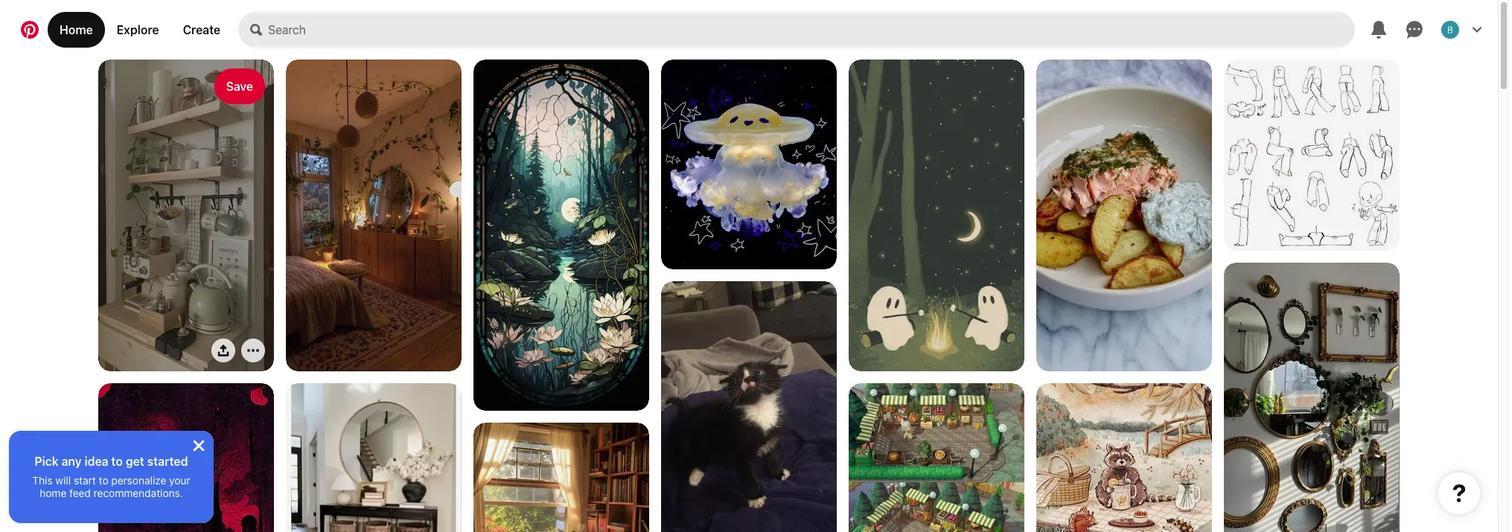 Task type: vqa. For each thing, say whether or not it's contained in the screenshot.
The to the top
no



Task type: describe. For each thing, give the bounding box(es) containing it.
this contains an image of: a simple bed with a lot of personality image
[[474, 423, 649, 533]]

pick
[[35, 455, 59, 468]]

save list
[[0, 60, 1499, 533]]

idea
[[85, 455, 108, 468]]

any
[[62, 455, 82, 468]]

pick any idea to get started this will start to personalize your home feed recommendations.
[[32, 455, 190, 500]]

this contains an image of: dill salmon with potato wedges and a creamy pickle and dill sauce image
[[1037, 60, 1213, 372]]

explore
[[117, 23, 159, 36]]

save button
[[214, 69, 265, 104]]

will
[[55, 474, 71, 487]]

this contains an image of: airplane ears are my favorite image
[[661, 282, 837, 533]]

this contains an image of: gold antique wall mirror image
[[1224, 263, 1400, 533]]

this contains an image of: tarot dark red image
[[98, 384, 274, 533]]

this
[[32, 474, 53, 487]]

cute jellyfish image
[[661, 60, 837, 270]]

brad klo image
[[1442, 21, 1460, 39]]

your
[[169, 474, 190, 487]]

this contains an image of: coffee bar image
[[98, 60, 274, 372]]

search icon image
[[250, 24, 262, 36]]

save
[[226, 80, 253, 93]]

get
[[126, 455, 144, 468]]

1 vertical spatial to
[[99, 474, 108, 487]]



Task type: locate. For each thing, give the bounding box(es) containing it.
0 horizontal spatial to
[[99, 474, 108, 487]]

this contains an image of: image
[[286, 60, 462, 372], [474, 60, 649, 411], [849, 60, 1025, 372], [1224, 60, 1400, 251], [286, 384, 462, 533], [849, 384, 1025, 533], [1037, 384, 1213, 533]]

0 vertical spatial to
[[111, 455, 123, 468]]

home link
[[48, 12, 105, 48]]

home
[[40, 487, 67, 500]]

personalize
[[111, 474, 166, 487]]

started
[[147, 455, 188, 468]]

create link
[[171, 12, 232, 48]]

explore link
[[105, 12, 171, 48]]

recommendations.
[[94, 487, 183, 500]]

feed
[[69, 487, 91, 500]]

to left get
[[111, 455, 123, 468]]

home
[[60, 23, 93, 36]]

start
[[74, 474, 96, 487]]

1 horizontal spatial to
[[111, 455, 123, 468]]

to right the start at the bottom left
[[99, 474, 108, 487]]

to
[[111, 455, 123, 468], [99, 474, 108, 487]]

Search text field
[[268, 12, 1356, 48]]

create
[[183, 23, 221, 36]]



